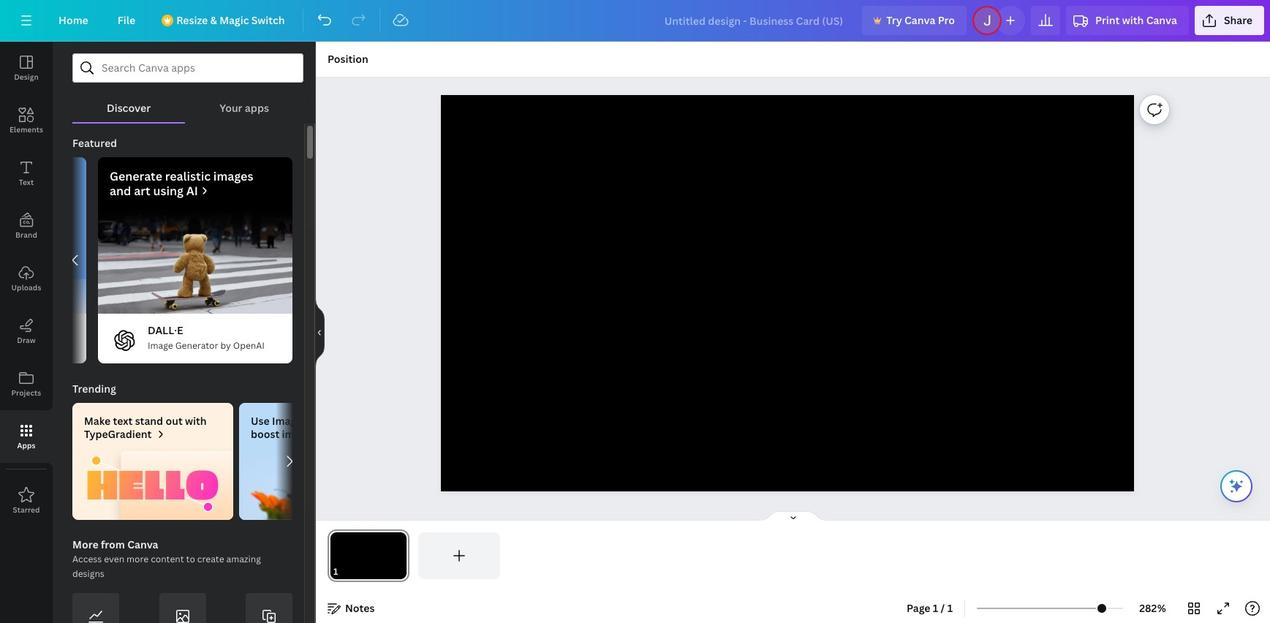 Task type: vqa. For each thing, say whether or not it's contained in the screenshot.
RESIZE & MAGIC SWITCH button
yes



Task type: describe. For each thing, give the bounding box(es) containing it.
apps
[[17, 440, 36, 451]]

use image upscaler to boost image quality
[[251, 414, 362, 441]]

try canva pro
[[887, 13, 955, 27]]

starred button
[[0, 475, 53, 527]]

more
[[127, 553, 149, 565]]

with inside print with canva dropdown button
[[1123, 13, 1144, 27]]

text
[[19, 177, 34, 187]]

discover
[[107, 101, 151, 115]]

generator
[[175, 339, 218, 352]]

0 vertical spatial dall·e image
[[98, 210, 293, 314]]

make text stand out with typegradient
[[84, 414, 207, 441]]

brand
[[15, 230, 37, 240]]

a blurry butterfly on a flower in the background with a magnifying circle on the butterfly's wing that shows the wing in higher quality. image
[[239, 447, 400, 520]]

resize
[[176, 13, 208, 27]]

elements button
[[0, 94, 53, 147]]

image
[[282, 427, 312, 441]]

create
[[197, 553, 224, 565]]

access
[[72, 553, 102, 565]]

text
[[113, 414, 133, 428]]

try
[[887, 13, 903, 27]]

out
[[166, 414, 183, 428]]

switch
[[251, 13, 285, 27]]

canva for print with canva
[[1147, 13, 1178, 27]]

print with canva
[[1096, 13, 1178, 27]]

even
[[104, 553, 124, 565]]

ai
[[186, 183, 198, 199]]

quality
[[314, 427, 349, 441]]

featured
[[72, 136, 117, 150]]

and
[[110, 183, 131, 199]]

position button
[[322, 48, 374, 71]]

try canva pro button
[[863, 6, 967, 35]]

print
[[1096, 13, 1120, 27]]

more
[[72, 538, 98, 552]]

resize & magic switch button
[[153, 6, 297, 35]]

from
[[101, 538, 125, 552]]

hide pages image
[[758, 511, 828, 522]]

print with canva button
[[1067, 6, 1189, 35]]

make
[[84, 414, 111, 428]]

canva assistant image
[[1228, 478, 1246, 495]]

home link
[[47, 6, 100, 35]]

trending
[[72, 382, 116, 396]]

page
[[907, 601, 931, 615]]

elements
[[9, 124, 43, 135]]

side panel tab list
[[0, 42, 53, 527]]

art
[[134, 183, 150, 199]]

file
[[118, 13, 135, 27]]

upscaler
[[305, 414, 349, 428]]

apps
[[245, 101, 269, 115]]

designs
[[72, 568, 104, 580]]

amazing
[[226, 553, 261, 565]]

home
[[59, 13, 88, 27]]

brand button
[[0, 200, 53, 252]]

Design title text field
[[653, 6, 857, 35]]

design
[[14, 72, 39, 82]]

main menu bar
[[0, 0, 1271, 42]]

easy reflections image
[[0, 210, 86, 314]]



Task type: locate. For each thing, give the bounding box(es) containing it.
the word "hello" in block letters that is colored with a gradient changing from yellow to orange to pink. image
[[72, 447, 233, 520]]

content
[[151, 553, 184, 565]]

1
[[933, 601, 939, 615], [948, 601, 953, 615]]

design button
[[0, 42, 53, 94]]

1 vertical spatial dall·e image
[[110, 326, 139, 355]]

generate realistic images and art using ai
[[110, 168, 253, 199]]

with right out
[[185, 414, 207, 428]]

0 horizontal spatial canva
[[127, 538, 158, 552]]

0 vertical spatial to
[[351, 414, 362, 428]]

1 vertical spatial image
[[272, 414, 302, 428]]

1 horizontal spatial canva
[[905, 13, 936, 27]]

canva right try
[[905, 13, 936, 27]]

2 horizontal spatial canva
[[1147, 13, 1178, 27]]

image
[[148, 339, 173, 352], [272, 414, 302, 428]]

pro
[[938, 13, 955, 27]]

282%
[[1140, 601, 1167, 615]]

dall·e image down ai
[[98, 210, 293, 314]]

starred
[[13, 505, 40, 515]]

typegradient
[[84, 427, 152, 441]]

Page title text field
[[345, 565, 350, 579]]

resize & magic switch
[[176, 13, 285, 27]]

to left create
[[186, 553, 195, 565]]

dall·e
[[148, 323, 183, 337]]

Search Canva apps search field
[[102, 54, 274, 82]]

projects button
[[0, 358, 53, 410]]

canva inside more from canva access even more content to create amazing designs
[[127, 538, 158, 552]]

with
[[1123, 13, 1144, 27], [185, 414, 207, 428]]

by
[[221, 339, 231, 352]]

apps button
[[0, 410, 53, 463]]

0 horizontal spatial with
[[185, 414, 207, 428]]

page 1 image
[[328, 533, 410, 579]]

282% button
[[1130, 597, 1177, 620]]

with right print
[[1123, 13, 1144, 27]]

stand
[[135, 414, 163, 428]]

using
[[153, 183, 184, 199]]

0 horizontal spatial 1
[[933, 601, 939, 615]]

canva inside dropdown button
[[1147, 13, 1178, 27]]

dall·e image left dall·e
[[110, 326, 139, 355]]

your apps
[[220, 101, 269, 115]]

openai
[[233, 339, 265, 352]]

more from canva access even more content to create amazing designs
[[72, 538, 261, 580]]

0 vertical spatial with
[[1123, 13, 1144, 27]]

0 horizontal spatial to
[[186, 553, 195, 565]]

page 1 / 1
[[907, 601, 953, 615]]

magic
[[220, 13, 249, 27]]

notes button
[[322, 597, 381, 620]]

discover button
[[72, 83, 185, 122]]

dall·e image
[[98, 210, 293, 314], [110, 326, 139, 355]]

1 horizontal spatial to
[[351, 414, 362, 428]]

more from canva element
[[72, 593, 293, 623]]

1 horizontal spatial with
[[1123, 13, 1144, 27]]

image right use
[[272, 414, 302, 428]]

0 vertical spatial image
[[148, 339, 173, 352]]

uploads
[[11, 282, 41, 293]]

to inside use image upscaler to boost image quality
[[351, 414, 362, 428]]

share button
[[1195, 6, 1265, 35]]

to right quality
[[351, 414, 362, 428]]

share
[[1225, 13, 1253, 27]]

canva
[[905, 13, 936, 27], [1147, 13, 1178, 27], [127, 538, 158, 552]]

1 horizontal spatial image
[[272, 414, 302, 428]]

to
[[351, 414, 362, 428], [186, 553, 195, 565]]

canva up more
[[127, 538, 158, 552]]

0 horizontal spatial image
[[148, 339, 173, 352]]

position
[[328, 52, 368, 66]]

canva for more from canva access even more content to create amazing designs
[[127, 538, 158, 552]]

/
[[941, 601, 945, 615]]

images
[[214, 168, 253, 184]]

uploads button
[[0, 252, 53, 305]]

hide image
[[315, 297, 325, 368]]

generate
[[110, 168, 162, 184]]

text button
[[0, 147, 53, 200]]

to inside more from canva access even more content to create amazing designs
[[186, 553, 195, 565]]

canva right print
[[1147, 13, 1178, 27]]

notes
[[345, 601, 375, 615]]

image inside use image upscaler to boost image quality
[[272, 414, 302, 428]]

boost
[[251, 427, 280, 441]]

image inside dall·e image generator by openai
[[148, 339, 173, 352]]

realistic
[[165, 168, 211, 184]]

image down dall·e
[[148, 339, 173, 352]]

1 left the /
[[933, 601, 939, 615]]

image for use
[[272, 414, 302, 428]]

use
[[251, 414, 270, 428]]

draw button
[[0, 305, 53, 358]]

1 1 from the left
[[933, 601, 939, 615]]

your apps button
[[185, 83, 304, 122]]

1 right the /
[[948, 601, 953, 615]]

draw
[[17, 335, 36, 345]]

your
[[220, 101, 243, 115]]

projects
[[11, 388, 41, 398]]

canva inside button
[[905, 13, 936, 27]]

dall·e image generator by openai
[[148, 323, 265, 352]]

1 vertical spatial with
[[185, 414, 207, 428]]

&
[[210, 13, 217, 27]]

2 1 from the left
[[948, 601, 953, 615]]

image for dall·e
[[148, 339, 173, 352]]

file button
[[106, 6, 147, 35]]

with inside make text stand out with typegradient
[[185, 414, 207, 428]]

1 horizontal spatial 1
[[948, 601, 953, 615]]

1 vertical spatial to
[[186, 553, 195, 565]]



